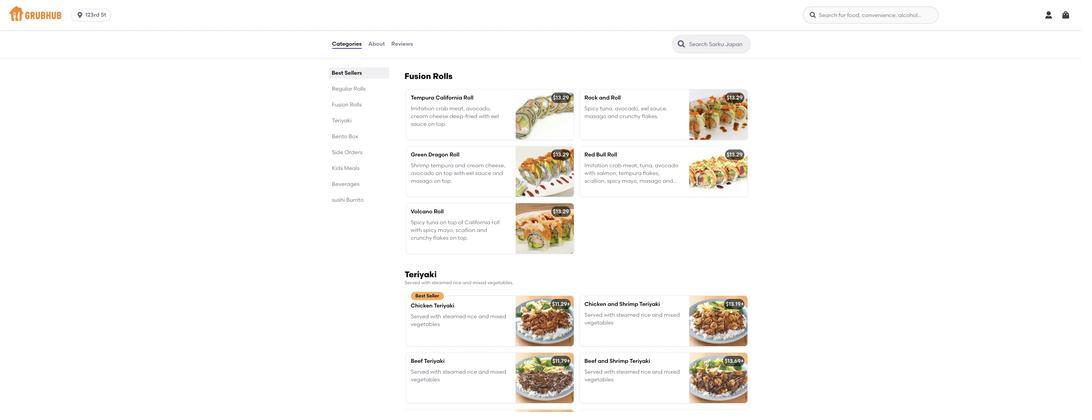Task type: describe. For each thing, give the bounding box(es) containing it.
svg image inside 123rd st button
[[76, 11, 84, 19]]

tuna, inside spicy tuna, avocado, eel sauce, masago and crunchy flakes.
[[600, 105, 614, 112]]

tuna
[[427, 220, 439, 226]]

meals
[[344, 165, 360, 172]]

volcano roll
[[411, 209, 444, 215]]

shrimp for beef and shrimp teriyaki
[[610, 358, 629, 365]]

vegetables.
[[488, 281, 514, 286]]

box
[[349, 133, 358, 140]]

fusion inside tab
[[332, 102, 349, 108]]

mixed for chicken and shrimp teriyaki
[[664, 312, 680, 319]]

best for best seller
[[416, 294, 426, 299]]

shrimp
[[426, 37, 445, 44]]

orders
[[345, 149, 363, 156]]

+ for $11.29
[[567, 301, 571, 308]]

tempura
[[411, 94, 435, 101]]

sauce inside imitation crab meat, tuna, avocado with salmon, tempura flakes, scallion, spicy mayo, masago and eel sauce on top.
[[594, 186, 610, 193]]

top inside spicy tuna on top of california roll with spicy mayo, scallion and crunchy flakes on top.
[[448, 220, 457, 226]]

red
[[585, 152, 595, 158]]

flakes.
[[642, 113, 659, 120]]

served with steamed rice and mixed vegetables for chicken teriyaki
[[411, 314, 507, 328]]

regular
[[332, 86, 352, 92]]

deep-
[[450, 113, 466, 120]]

served with steamed rice and mixed vegetables for beef and shrimp teriyaki
[[585, 369, 680, 384]]

cream inside shrimp tempura and cream cheese, avocado on top with eel sauce and masago on top.
[[467, 162, 484, 169]]

$13.69
[[725, 358, 741, 365]]

with inside shrimp tempura and cream cheese, avocado on top with eel sauce and masago on top.
[[454, 170, 465, 177]]

served for chicken and shrimp teriyaki
[[585, 312, 603, 319]]

steamed for beef teriyaki
[[443, 369, 466, 376]]

beef and shrimp teriyaki image
[[690, 353, 748, 404]]

shrimp teriyaki image
[[516, 410, 574, 413]]

steamed for beef and shrimp teriyaki
[[617, 369, 640, 376]]

chicken teriyaki image
[[516, 296, 574, 347]]

best for best sellers
[[332, 70, 344, 76]]

about button
[[368, 30, 385, 58]]

rolls for regular rolls tab
[[354, 86, 366, 92]]

regular rolls tab
[[332, 85, 386, 93]]

eel inside spicy tuna, avocado, eel sauce, masago and crunchy flakes.
[[641, 105, 649, 112]]

cream inside imitation crab meat, avocado, cream cheese deep-fried with eel sauce on top.
[[411, 113, 428, 120]]

$13.29 for imitation crab meat, tuna, avocado with salmon, tempura flakes, scallion, spicy mayo, masago and eel sauce on top.
[[727, 152, 743, 158]]

sauce for cream
[[411, 121, 427, 128]]

beef for beef and shrimp teriyaki
[[585, 358, 597, 365]]

green
[[411, 152, 427, 158]]

eel inside imitation crab meat, avocado, cream cheese deep-fried with eel sauce on top.
[[491, 113, 499, 120]]

sellers
[[345, 70, 362, 76]]

beef teriyaki
[[411, 358, 445, 365]]

with inside teriyaki served with steamed rice and mixed vegetables.
[[422, 281, 431, 286]]

served for beef and shrimp teriyaki
[[585, 369, 603, 376]]

Search Sarku Japan search field
[[689, 41, 748, 48]]

teriyaki inside tab
[[332, 118, 352, 124]]

rice for chicken and shrimp teriyaki
[[641, 312, 651, 319]]

about
[[369, 41, 385, 47]]

tempura california roll
[[411, 94, 474, 101]]

imitation crab meat, tuna, avocado with salmon, tempura flakes, scallion, spicy mayo, masago and eel sauce on top.
[[585, 162, 679, 193]]

mixed inside teriyaki served with steamed rice and mixed vegetables.
[[473, 281, 487, 286]]

side orders
[[332, 149, 363, 156]]

burrito
[[346, 197, 364, 204]]

beverages
[[332, 181, 360, 188]]

spicy image
[[585, 13, 592, 20]]

fusion rolls inside tab
[[332, 102, 362, 108]]

seller
[[427, 294, 439, 299]]

tempura inside imitation crab meat, tuna, avocado with salmon, tempura flakes, scallion, spicy mayo, masago and eel sauce on top.
[[619, 170, 642, 177]]

rice for beef teriyaki
[[468, 369, 477, 376]]

served with steamed rice and mixed vegetables for chicken and shrimp teriyaki
[[585, 312, 680, 327]]

top. inside spicy tuna on top of california roll with spicy mayo, scallion and crunchy flakes on top.
[[458, 235, 468, 242]]

fried
[[466, 113, 478, 120]]

$13.29 for imitation crab meat, avocado, cream cheese deep-fried with eel sauce on top.
[[553, 94, 569, 101]]

served with steamed rice and mixed vegetables for beef teriyaki
[[411, 369, 507, 384]]

crunchy inside spicy tuna on top of california roll with spicy mayo, scallion and crunchy flakes on top.
[[411, 235, 432, 242]]

reviews
[[392, 41, 413, 47]]

roll for rock and roll
[[611, 94, 621, 101]]

best seller
[[416, 294, 439, 299]]

volcano roll image
[[516, 203, 574, 254]]

with down chicken teriyaki
[[431, 314, 442, 321]]

0 vertical spatial rolls
[[433, 71, 453, 81]]

with down beef and shrimp teriyaki
[[604, 369, 615, 376]]

bento box
[[332, 133, 358, 140]]

kids meals
[[332, 165, 360, 172]]

search icon image
[[677, 40, 687, 49]]

scallion,
[[585, 178, 606, 185]]

avocado inside imitation crab meat, tuna, avocado with salmon, tempura flakes, scallion, spicy mayo, masago and eel sauce on top.
[[655, 162, 679, 169]]

$8.09
[[555, 36, 569, 43]]

$11.79 +
[[553, 358, 571, 365]]

categories
[[332, 41, 362, 47]]

and inside spicy tuna on top of california roll with spicy mayo, scallion and crunchy flakes on top.
[[477, 227, 488, 234]]

avocado, inside imitation crab meat, avocado, cream cheese deep-fried with eel sauce on top.
[[466, 105, 491, 112]]

spicy inside imitation crab meat, tuna, avocado with salmon, tempura flakes, scallion, spicy mayo, masago and eel sauce on top.
[[608, 178, 621, 185]]

categories button
[[332, 30, 362, 58]]

tempura inside shrimp tempura and cream cheese, avocado on top with eel sauce and masago on top.
[[431, 162, 454, 169]]

and inside spicy tuna, avocado, eel sauce, masago and crunchy flakes.
[[608, 113, 618, 120]]

1 horizontal spatial fusion
[[405, 71, 431, 81]]

meat, for tuna,
[[624, 162, 639, 169]]

steamed for chicken teriyaki
[[443, 314, 466, 321]]

chicken for chicken teriyaki
[[411, 303, 433, 310]]

shrimp for chicken and shrimp teriyaki
[[620, 301, 639, 308]]

roll up tuna
[[434, 209, 444, 215]]

sushi burrito
[[332, 197, 364, 204]]

salmon,
[[597, 170, 618, 177]]

on inside imitation crab meat, avocado, cream cheese deep-fried with eel sauce on top.
[[428, 121, 435, 128]]

rolls for fusion rolls tab
[[350, 102, 362, 108]]

+ for $11.79
[[567, 358, 571, 365]]

served inside teriyaki served with steamed rice and mixed vegetables.
[[405, 281, 420, 286]]

0 vertical spatial roll
[[446, 37, 454, 44]]

cheese,
[[486, 162, 506, 169]]

volcano
[[411, 209, 433, 215]]

rice for beef and shrimp teriyaki
[[641, 369, 651, 376]]

$13.29 for spicy tuna, avocado, eel sauce, masago and crunchy flakes.
[[727, 94, 743, 101]]

meat, for avocado,
[[450, 105, 465, 112]]

steamed inside teriyaki served with steamed rice and mixed vegetables.
[[432, 281, 452, 286]]

imitation for with
[[585, 162, 609, 169]]

with inside spicy tuna on top of california roll with spicy mayo, scallion and crunchy flakes on top.
[[411, 227, 422, 234]]

tempura california roll image
[[516, 89, 574, 140]]

shrimp tempura and cream cheese, avocado on top with eel sauce and masago on top.
[[411, 162, 506, 185]]

spicy tuna, avocado, eel sauce, masago and crunchy flakes.
[[585, 105, 668, 120]]

and inside imitation crab meat, tuna, avocado with salmon, tempura flakes, scallion, spicy mayo, masago and eel sauce on top.
[[663, 178, 674, 185]]

kids meals tab
[[332, 165, 386, 173]]

vegetables for beef and shrimp teriyaki
[[585, 377, 614, 384]]



Task type: locate. For each thing, give the bounding box(es) containing it.
0 horizontal spatial svg image
[[76, 11, 84, 19]]

main navigation navigation
[[0, 0, 1083, 30]]

california up imitation crab meat, avocado, cream cheese deep-fried with eel sauce on top.
[[436, 94, 463, 101]]

crab up 'cheese'
[[436, 105, 448, 112]]

123rd st
[[85, 12, 106, 18]]

best inside tab
[[332, 70, 344, 76]]

+ for $13.69
[[741, 358, 745, 365]]

shrimp inside shrimp tempura and cream cheese, avocado on top with eel sauce and masago on top.
[[411, 162, 430, 169]]

1 vertical spatial rolls
[[354, 86, 366, 92]]

roll up spicy tuna, avocado, eel sauce, masago and crunchy flakes.
[[611, 94, 621, 101]]

steamed for chicken and shrimp teriyaki
[[617, 312, 640, 319]]

svg image
[[1045, 10, 1054, 20]]

reviews button
[[391, 30, 414, 58]]

1 horizontal spatial tempura
[[619, 170, 642, 177]]

masago down flakes,
[[640, 178, 662, 185]]

avocado inside shrimp tempura and cream cheese, avocado on top with eel sauce and masago on top.
[[411, 170, 435, 177]]

sauce,
[[651, 105, 668, 112]]

with up the 'best seller'
[[422, 281, 431, 286]]

0 vertical spatial sauce
[[411, 121, 427, 128]]

beverages tab
[[332, 180, 386, 189]]

fusion rolls
[[405, 71, 453, 81], [332, 102, 362, 108]]

beef and shrimp teriyaki
[[585, 358, 651, 365]]

best left seller
[[416, 294, 426, 299]]

0 vertical spatial fusion
[[405, 71, 431, 81]]

chicken and shrimp teriyaki
[[585, 301, 661, 308]]

1 horizontal spatial sauce
[[476, 170, 492, 177]]

top. inside imitation crab meat, tuna, avocado with salmon, tempura flakes, scallion, spicy mayo, masago and eel sauce on top.
[[619, 186, 630, 193]]

rolls inside fusion rolls tab
[[350, 102, 362, 108]]

0 horizontal spatial crab
[[436, 105, 448, 112]]

steamed
[[432, 281, 452, 286], [617, 312, 640, 319], [443, 314, 466, 321], [443, 369, 466, 376], [617, 369, 640, 376]]

avocado, up fried
[[466, 105, 491, 112]]

$13.19
[[726, 301, 741, 308]]

flakes
[[434, 235, 449, 242]]

vegetables for beef teriyaki
[[411, 377, 440, 384]]

california up scallion at the left of page
[[465, 220, 491, 226]]

1 horizontal spatial avocado,
[[615, 105, 640, 112]]

spicy down volcano
[[411, 220, 425, 226]]

served for chicken teriyaki
[[411, 314, 429, 321]]

0 horizontal spatial masago
[[411, 178, 433, 185]]

beef
[[411, 358, 423, 365], [585, 358, 597, 365]]

1 vertical spatial california
[[465, 220, 491, 226]]

top inside shrimp tempura and cream cheese, avocado on top with eel sauce and masago on top.
[[444, 170, 453, 177]]

roll for tempura california roll
[[464, 94, 474, 101]]

0 vertical spatial crab
[[436, 105, 448, 112]]

top. inside shrimp tempura and cream cheese, avocado on top with eel sauce and masago on top.
[[442, 178, 453, 185]]

chicken for chicken and shrimp teriyaki
[[585, 301, 607, 308]]

0 vertical spatial california
[[436, 94, 463, 101]]

0 horizontal spatial tuna,
[[600, 105, 614, 112]]

cheese
[[430, 113, 449, 120]]

0 horizontal spatial spicy
[[411, 220, 425, 226]]

st
[[101, 12, 106, 18]]

served with steamed rice and mixed vegetables down beef and shrimp teriyaki
[[585, 369, 680, 384]]

sauce down cheese,
[[476, 170, 492, 177]]

fusion rolls down regular rolls
[[332, 102, 362, 108]]

0 vertical spatial tempura
[[431, 162, 454, 169]]

crab inside imitation crab meat, avocado, cream cheese deep-fried with eel sauce on top.
[[436, 105, 448, 112]]

0 horizontal spatial avocado,
[[466, 105, 491, 112]]

roll right bull
[[608, 152, 618, 158]]

served down beef teriyaki
[[411, 369, 429, 376]]

0 vertical spatial crunchy
[[620, 113, 641, 120]]

imitation down tempura
[[411, 105, 435, 112]]

with inside imitation crab meat, tuna, avocado with salmon, tempura flakes, scallion, spicy mayo, masago and eel sauce on top.
[[585, 170, 596, 177]]

bull
[[597, 152, 606, 158]]

1 horizontal spatial spicy
[[585, 105, 599, 112]]

rolls
[[433, 71, 453, 81], [354, 86, 366, 92], [350, 102, 362, 108]]

2 horizontal spatial svg image
[[1062, 10, 1071, 20]]

with down beef teriyaki
[[431, 369, 442, 376]]

0 vertical spatial mayo,
[[622, 178, 639, 185]]

avocado up flakes,
[[655, 162, 679, 169]]

vegetables down beef and shrimp teriyaki
[[585, 377, 614, 384]]

side
[[332, 149, 343, 156]]

teriyaki tab
[[332, 117, 386, 125]]

spicy shrimp roll
[[411, 37, 454, 44]]

123rd st button
[[71, 9, 114, 21]]

crab for deep-
[[436, 105, 448, 112]]

2 horizontal spatial masago
[[640, 178, 662, 185]]

best sellers
[[332, 70, 362, 76]]

avocado, down rock and roll
[[615, 105, 640, 112]]

0 horizontal spatial roll
[[446, 37, 454, 44]]

fusion
[[405, 71, 431, 81], [332, 102, 349, 108]]

+ for $13.19
[[741, 301, 745, 308]]

mixed for chicken teriyaki
[[490, 314, 507, 321]]

2 horizontal spatial sauce
[[594, 186, 610, 193]]

1 vertical spatial fusion
[[332, 102, 349, 108]]

spicy inside spicy tuna, avocado, eel sauce, masago and crunchy flakes.
[[585, 105, 599, 112]]

with
[[479, 113, 490, 120], [454, 170, 465, 177], [585, 170, 596, 177], [411, 227, 422, 234], [422, 281, 431, 286], [604, 312, 615, 319], [431, 314, 442, 321], [431, 369, 442, 376], [604, 369, 615, 376]]

vegetables
[[585, 320, 614, 327], [411, 322, 440, 328], [411, 377, 440, 384], [585, 377, 614, 384]]

cream
[[411, 113, 428, 120], [467, 162, 484, 169]]

spicy down tuna
[[423, 227, 437, 234]]

roll right of
[[492, 220, 500, 226]]

$13.19 +
[[726, 301, 745, 308]]

spicy for spicy tuna on top of california roll with spicy mayo, scallion and crunchy flakes on top.
[[411, 220, 425, 226]]

imitation inside imitation crab meat, tuna, avocado with salmon, tempura flakes, scallion, spicy mayo, masago and eel sauce on top.
[[585, 162, 609, 169]]

beef teriyaki image
[[516, 353, 574, 404]]

tuna, up flakes,
[[640, 162, 654, 169]]

$11.29 +
[[553, 301, 571, 308]]

roll right shrimp
[[446, 37, 454, 44]]

chicken teriyaki
[[411, 303, 455, 310]]

0 horizontal spatial beef
[[411, 358, 423, 365]]

$13.29 for shrimp tempura and cream cheese, avocado on top with eel sauce and masago on top.
[[553, 152, 569, 158]]

1 vertical spatial cream
[[467, 162, 484, 169]]

crunchy inside spicy tuna, avocado, eel sauce, masago and crunchy flakes.
[[620, 113, 641, 120]]

1 avocado, from the left
[[466, 105, 491, 112]]

1 vertical spatial crunchy
[[411, 235, 432, 242]]

roll inside spicy tuna on top of california roll with spicy mayo, scallion and crunchy flakes on top.
[[492, 220, 500, 226]]

tuna,
[[600, 105, 614, 112], [640, 162, 654, 169]]

tuna, down rock and roll
[[600, 105, 614, 112]]

eel inside shrimp tempura and cream cheese, avocado on top with eel sauce and masago on top.
[[466, 170, 474, 177]]

steamed down beef and shrimp teriyaki
[[617, 369, 640, 376]]

masago inside shrimp tempura and cream cheese, avocado on top with eel sauce and masago on top.
[[411, 178, 433, 185]]

eel inside imitation crab meat, tuna, avocado with salmon, tempura flakes, scallion, spicy mayo, masago and eel sauce on top.
[[585, 186, 593, 193]]

1 horizontal spatial beef
[[585, 358, 597, 365]]

1 horizontal spatial california
[[465, 220, 491, 226]]

served down chicken and shrimp teriyaki
[[585, 312, 603, 319]]

top down dragon
[[444, 170, 453, 177]]

served
[[405, 281, 420, 286], [585, 312, 603, 319], [411, 314, 429, 321], [411, 369, 429, 376], [585, 369, 603, 376]]

fusion rolls up tempura
[[405, 71, 453, 81]]

1 horizontal spatial cream
[[467, 162, 484, 169]]

2 vertical spatial rolls
[[350, 102, 362, 108]]

meat, inside imitation crab meat, tuna, avocado with salmon, tempura flakes, scallion, spicy mayo, masago and eel sauce on top.
[[624, 162, 639, 169]]

1 horizontal spatial roll
[[492, 220, 500, 226]]

0 horizontal spatial chicken
[[411, 303, 433, 310]]

2 vertical spatial spicy
[[423, 227, 437, 234]]

spicy left shrimp
[[411, 37, 425, 44]]

rolls down regular rolls tab
[[350, 102, 362, 108]]

dragon
[[429, 152, 449, 158]]

masago for shrimp tempura and cream cheese, avocado on top with eel sauce and masago on top.
[[411, 178, 433, 185]]

roll for green dragon roll
[[450, 152, 460, 158]]

sushi burrito tab
[[332, 196, 386, 204]]

served with steamed rice and mixed vegetables
[[585, 312, 680, 327], [411, 314, 507, 328], [411, 369, 507, 384], [585, 369, 680, 384]]

1 vertical spatial tempura
[[619, 170, 642, 177]]

0 horizontal spatial sauce
[[411, 121, 427, 128]]

roll
[[446, 37, 454, 44], [492, 220, 500, 226]]

teriyaki inside teriyaki served with steamed rice and mixed vegetables.
[[405, 270, 437, 280]]

1 vertical spatial avocado
[[411, 170, 435, 177]]

1 vertical spatial tuna,
[[640, 162, 654, 169]]

2 avocado, from the left
[[615, 105, 640, 112]]

123rd
[[85, 12, 100, 18]]

imitation
[[411, 105, 435, 112], [585, 162, 609, 169]]

cream left cheese,
[[467, 162, 484, 169]]

0 vertical spatial imitation
[[411, 105, 435, 112]]

teriyaki
[[332, 118, 352, 124], [405, 270, 437, 280], [640, 301, 661, 308], [434, 303, 455, 310], [424, 358, 445, 365], [630, 358, 651, 365]]

$11.29
[[553, 301, 567, 308]]

sauce
[[411, 121, 427, 128], [476, 170, 492, 177], [594, 186, 610, 193]]

0 vertical spatial spicy
[[411, 37, 425, 44]]

svg image
[[1062, 10, 1071, 20], [76, 11, 84, 19], [810, 11, 817, 19]]

0 horizontal spatial imitation
[[411, 105, 435, 112]]

imitation for cheese
[[411, 105, 435, 112]]

mayo, inside imitation crab meat, tuna, avocado with salmon, tempura flakes, scallion, spicy mayo, masago and eel sauce on top.
[[622, 178, 639, 185]]

1 vertical spatial sauce
[[476, 170, 492, 177]]

top left of
[[448, 220, 457, 226]]

chicken
[[585, 301, 607, 308], [411, 303, 433, 310]]

imitation crab meat, avocado, cream cheese deep-fried with eel sauce on top.
[[411, 105, 499, 128]]

on inside imitation crab meat, tuna, avocado with salmon, tempura flakes, scallion, spicy mayo, masago and eel sauce on top.
[[611, 186, 618, 193]]

0 horizontal spatial mayo,
[[438, 227, 455, 234]]

1 vertical spatial meat,
[[624, 162, 639, 169]]

with down green dragon roll
[[454, 170, 465, 177]]

rolls up tempura california roll
[[433, 71, 453, 81]]

masago for imitation crab meat, tuna, avocado with salmon, tempura flakes, scallion, spicy mayo, masago and eel sauce on top.
[[640, 178, 662, 185]]

rice inside teriyaki served with steamed rice and mixed vegetables.
[[453, 281, 462, 286]]

1 horizontal spatial chicken
[[585, 301, 607, 308]]

mixed for beef teriyaki
[[490, 369, 507, 376]]

1 horizontal spatial crab
[[610, 162, 622, 169]]

0 vertical spatial fusion rolls
[[405, 71, 453, 81]]

0 horizontal spatial cream
[[411, 113, 428, 120]]

0 vertical spatial meat,
[[450, 105, 465, 112]]

tempura left flakes,
[[619, 170, 642, 177]]

1 horizontal spatial meat,
[[624, 162, 639, 169]]

top. inside imitation crab meat, avocado, cream cheese deep-fried with eel sauce on top.
[[436, 121, 447, 128]]

avocado
[[655, 162, 679, 169], [411, 170, 435, 177]]

served up the 'best seller'
[[405, 281, 420, 286]]

sauce inside shrimp tempura and cream cheese, avocado on top with eel sauce and masago on top.
[[476, 170, 492, 177]]

1 horizontal spatial fusion rolls
[[405, 71, 453, 81]]

and
[[600, 94, 610, 101], [608, 113, 618, 120], [455, 162, 466, 169], [493, 170, 503, 177], [663, 178, 674, 185], [477, 227, 488, 234], [463, 281, 472, 286], [608, 301, 619, 308], [653, 312, 663, 319], [479, 314, 489, 321], [598, 358, 609, 365], [479, 369, 489, 376], [653, 369, 663, 376]]

served with steamed rice and mixed vegetables down chicken teriyaki
[[411, 314, 507, 328]]

vegetables down beef teriyaki
[[411, 377, 440, 384]]

0 horizontal spatial meat,
[[450, 105, 465, 112]]

spicy down "salmon,"
[[608, 178, 621, 185]]

eel
[[641, 105, 649, 112], [491, 113, 499, 120], [466, 170, 474, 177], [585, 186, 593, 193]]

mixed for beef and shrimp teriyaki
[[664, 369, 680, 376]]

masago down green
[[411, 178, 433, 185]]

1 vertical spatial crab
[[610, 162, 622, 169]]

1 vertical spatial best
[[416, 294, 426, 299]]

red bull roll image
[[690, 146, 748, 197]]

$11.79
[[553, 358, 567, 365]]

served down beef and shrimp teriyaki
[[585, 369, 603, 376]]

1 horizontal spatial crunchy
[[620, 113, 641, 120]]

rolls up fusion rolls tab
[[354, 86, 366, 92]]

tempura
[[431, 162, 454, 169], [619, 170, 642, 177]]

0 vertical spatial cream
[[411, 113, 428, 120]]

vegetables down chicken teriyaki
[[411, 322, 440, 328]]

tuna, inside imitation crab meat, tuna, avocado with salmon, tempura flakes, scallion, spicy mayo, masago and eel sauce on top.
[[640, 162, 654, 169]]

with up scallion,
[[585, 170, 596, 177]]

steamed down chicken and shrimp teriyaki
[[617, 312, 640, 319]]

2 vertical spatial sauce
[[594, 186, 610, 193]]

mayo, right scallion,
[[622, 178, 639, 185]]

1 horizontal spatial mayo,
[[622, 178, 639, 185]]

imitation down red bull roll
[[585, 162, 609, 169]]

steamed down beef teriyaki
[[443, 369, 466, 376]]

steamed up seller
[[432, 281, 452, 286]]

of
[[458, 220, 464, 226]]

1 vertical spatial roll
[[492, 220, 500, 226]]

vegetables down chicken and shrimp teriyaki
[[585, 320, 614, 327]]

top.
[[436, 121, 447, 128], [442, 178, 453, 185], [619, 186, 630, 193], [458, 235, 468, 242]]

rock and roll
[[585, 94, 621, 101]]

served down chicken teriyaki
[[411, 314, 429, 321]]

1 horizontal spatial avocado
[[655, 162, 679, 169]]

shrimp
[[411, 162, 430, 169], [620, 301, 639, 308], [610, 358, 629, 365]]

and inside teriyaki served with steamed rice and mixed vegetables.
[[463, 281, 472, 286]]

0 vertical spatial avocado
[[655, 162, 679, 169]]

avocado, inside spicy tuna, avocado, eel sauce, masago and crunchy flakes.
[[615, 105, 640, 112]]

mayo,
[[622, 178, 639, 185], [438, 227, 455, 234]]

kids
[[332, 165, 343, 172]]

0 vertical spatial tuna,
[[600, 105, 614, 112]]

spicy down rock
[[585, 105, 599, 112]]

2 vertical spatial shrimp
[[610, 358, 629, 365]]

0 horizontal spatial fusion
[[332, 102, 349, 108]]

masago down rock
[[585, 113, 607, 120]]

steamed down chicken teriyaki
[[443, 314, 466, 321]]

fusion down "regular"
[[332, 102, 349, 108]]

sauce inside imitation crab meat, avocado, cream cheese deep-fried with eel sauce on top.
[[411, 121, 427, 128]]

top
[[444, 170, 453, 177], [448, 220, 457, 226]]

with right fried
[[479, 113, 490, 120]]

chicken down the 'best seller'
[[411, 303, 433, 310]]

imitation inside imitation crab meat, avocado, cream cheese deep-fried with eel sauce on top.
[[411, 105, 435, 112]]

cream down tempura
[[411, 113, 428, 120]]

spicy inside spicy tuna on top of california roll with spicy mayo, scallion and crunchy flakes on top.
[[423, 227, 437, 234]]

masago inside imitation crab meat, tuna, avocado with salmon, tempura flakes, scallion, spicy mayo, masago and eel sauce on top.
[[640, 178, 662, 185]]

masago inside spicy tuna, avocado, eel sauce, masago and crunchy flakes.
[[585, 113, 607, 120]]

1 horizontal spatial imitation
[[585, 162, 609, 169]]

0 vertical spatial shrimp
[[411, 162, 430, 169]]

1 beef from the left
[[411, 358, 423, 365]]

side orders tab
[[332, 149, 386, 157]]

vegetables for chicken teriyaki
[[411, 322, 440, 328]]

best sellers tab
[[332, 69, 386, 77]]

meat,
[[450, 105, 465, 112], [624, 162, 639, 169]]

sauce for cheese,
[[476, 170, 492, 177]]

1 vertical spatial shrimp
[[620, 301, 639, 308]]

with down volcano
[[411, 227, 422, 234]]

1 horizontal spatial best
[[416, 294, 426, 299]]

crunchy left flakes.
[[620, 113, 641, 120]]

0 vertical spatial spicy
[[585, 105, 599, 112]]

rice for chicken teriyaki
[[468, 314, 477, 321]]

teriyaki served with steamed rice and mixed vegetables.
[[405, 270, 514, 286]]

fusion up tempura
[[405, 71, 431, 81]]

sauce down tempura
[[411, 121, 427, 128]]

chicken right $11.29 +
[[585, 301, 607, 308]]

crab inside imitation crab meat, tuna, avocado with salmon, tempura flakes, scallion, spicy mayo, masago and eel sauce on top.
[[610, 162, 622, 169]]

rolls inside regular rolls tab
[[354, 86, 366, 92]]

2 beef from the left
[[585, 358, 597, 365]]

served with steamed rice and mixed vegetables down beef teriyaki
[[411, 369, 507, 384]]

with down chicken and shrimp teriyaki
[[604, 312, 615, 319]]

mayo, up flakes
[[438, 227, 455, 234]]

roll right dragon
[[450, 152, 460, 158]]

mixed
[[473, 281, 487, 286], [664, 312, 680, 319], [490, 314, 507, 321], [490, 369, 507, 376], [664, 369, 680, 376]]

tempura down dragon
[[431, 162, 454, 169]]

0 vertical spatial best
[[332, 70, 344, 76]]

avocado down green
[[411, 170, 435, 177]]

roll up fried
[[464, 94, 474, 101]]

rock and roll image
[[690, 89, 748, 140]]

0 vertical spatial top
[[444, 170, 453, 177]]

served with steamed rice and mixed vegetables down chicken and shrimp teriyaki
[[585, 312, 680, 327]]

0 horizontal spatial avocado
[[411, 170, 435, 177]]

1 vertical spatial fusion rolls
[[332, 102, 362, 108]]

spicy inside spicy tuna on top of california roll with spicy mayo, scallion and crunchy flakes on top.
[[411, 220, 425, 226]]

regular rolls
[[332, 86, 366, 92]]

green dragon roll image
[[516, 146, 574, 197]]

california
[[436, 94, 463, 101], [465, 220, 491, 226]]

crunchy
[[620, 113, 641, 120], [411, 235, 432, 242]]

1 vertical spatial spicy
[[411, 220, 425, 226]]

california inside spicy tuna on top of california roll with spicy mayo, scallion and crunchy flakes on top.
[[465, 220, 491, 226]]

Search for food, convenience, alcohol... search field
[[804, 7, 939, 24]]

0 horizontal spatial california
[[436, 94, 463, 101]]

sauce down scallion,
[[594, 186, 610, 193]]

0 horizontal spatial fusion rolls
[[332, 102, 362, 108]]

mayo, inside spicy tuna on top of california roll with spicy mayo, scallion and crunchy flakes on top.
[[438, 227, 455, 234]]

roll for red bull roll
[[608, 152, 618, 158]]

1 vertical spatial imitation
[[585, 162, 609, 169]]

crunchy down tuna
[[411, 235, 432, 242]]

crab up "salmon,"
[[610, 162, 622, 169]]

with inside imitation crab meat, avocado, cream cheese deep-fried with eel sauce on top.
[[479, 113, 490, 120]]

best left sellers
[[332, 70, 344, 76]]

0 horizontal spatial crunchy
[[411, 235, 432, 242]]

spicy tuna on top of california roll with spicy mayo, scallion and crunchy flakes on top.
[[411, 220, 500, 242]]

green dragon roll
[[411, 152, 460, 158]]

+
[[567, 301, 571, 308], [741, 301, 745, 308], [567, 358, 571, 365], [741, 358, 745, 365]]

flakes,
[[643, 170, 660, 177]]

1 vertical spatial top
[[448, 220, 457, 226]]

beef for beef teriyaki
[[411, 358, 423, 365]]

red bull roll
[[585, 152, 618, 158]]

$13.69 +
[[725, 358, 745, 365]]

bento
[[332, 133, 347, 140]]

fusion rolls tab
[[332, 101, 386, 109]]

chicken and shrimp teriyaki image
[[690, 296, 748, 347]]

vegetables for chicken and shrimp teriyaki
[[585, 320, 614, 327]]

avocado,
[[466, 105, 491, 112], [615, 105, 640, 112]]

0 horizontal spatial tempura
[[431, 162, 454, 169]]

scallion
[[456, 227, 476, 234]]

bento box tab
[[332, 133, 386, 141]]

rock
[[585, 94, 598, 101]]

spicy
[[411, 37, 425, 44], [608, 178, 621, 185], [423, 227, 437, 234]]

crab for salmon,
[[610, 162, 622, 169]]

sushi
[[332, 197, 345, 204]]

spicy for spicy tuna, avocado, eel sauce, masago and crunchy flakes.
[[585, 105, 599, 112]]

1 vertical spatial mayo,
[[438, 227, 455, 234]]

1 horizontal spatial tuna,
[[640, 162, 654, 169]]

$13.29 for spicy tuna on top of california roll with spicy mayo, scallion and crunchy flakes on top.
[[553, 209, 569, 215]]

0 horizontal spatial best
[[332, 70, 344, 76]]

masago
[[585, 113, 607, 120], [411, 178, 433, 185], [640, 178, 662, 185]]

1 horizontal spatial svg image
[[810, 11, 817, 19]]

served for beef teriyaki
[[411, 369, 429, 376]]

meat, inside imitation crab meat, avocado, cream cheese deep-fried with eel sauce on top.
[[450, 105, 465, 112]]

1 vertical spatial spicy
[[608, 178, 621, 185]]

1 horizontal spatial masago
[[585, 113, 607, 120]]



Task type: vqa. For each thing, say whether or not it's contained in the screenshot.
3rd one from the top of the page
no



